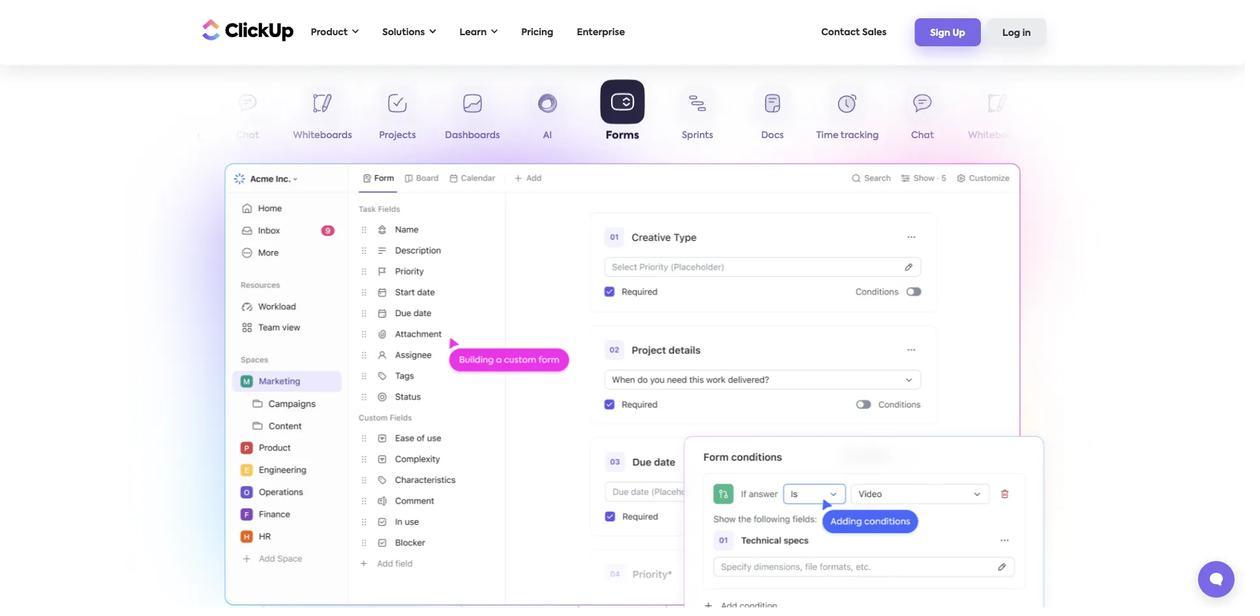 Task type: locate. For each thing, give the bounding box(es) containing it.
time tracking button
[[135, 86, 210, 146], [811, 86, 886, 146]]

1 time from the left
[[141, 131, 164, 140]]

0 horizontal spatial projects button
[[360, 86, 435, 146]]

chat button
[[210, 86, 285, 146], [886, 86, 961, 146]]

0 horizontal spatial chat button
[[210, 86, 285, 146]]

forms image
[[225, 164, 1021, 606], [669, 423, 1060, 609]]

1 horizontal spatial chat
[[912, 131, 935, 140]]

0 horizontal spatial time tracking
[[141, 131, 204, 140]]

projects button
[[360, 86, 435, 146], [1036, 86, 1111, 146]]

time tracking
[[141, 131, 204, 140], [817, 131, 879, 140]]

tracking
[[166, 131, 204, 140], [841, 131, 879, 140]]

2 projects button from the left
[[1036, 86, 1111, 146]]

1 tracking from the left
[[166, 131, 204, 140]]

enterprise
[[577, 28, 625, 37]]

1 horizontal spatial whiteboards button
[[961, 86, 1036, 146]]

ai button
[[510, 86, 585, 146]]

2 whiteboards button from the left
[[961, 86, 1036, 146]]

1 horizontal spatial whiteboards
[[969, 131, 1028, 140]]

0 horizontal spatial projects
[[379, 131, 416, 140]]

1 horizontal spatial time tracking
[[817, 131, 879, 140]]

2 chat button from the left
[[886, 86, 961, 146]]

1 horizontal spatial chat button
[[886, 86, 961, 146]]

chat
[[236, 131, 259, 140], [912, 131, 935, 140]]

docs
[[762, 131, 784, 140]]

2 chat from the left
[[912, 131, 935, 140]]

1 whiteboards button from the left
[[285, 86, 360, 146]]

log
[[1003, 29, 1021, 38]]

1 whiteboards from the left
[[293, 131, 352, 140]]

1 horizontal spatial time
[[817, 131, 839, 140]]

sign
[[931, 29, 951, 38]]

1 chat from the left
[[236, 131, 259, 140]]

sign up button
[[915, 18, 982, 46]]

log in
[[1003, 29, 1032, 38]]

whiteboards button
[[285, 86, 360, 146], [961, 86, 1036, 146]]

2 time tracking button from the left
[[811, 86, 886, 146]]

0 horizontal spatial chat
[[236, 131, 259, 140]]

1 horizontal spatial projects
[[1055, 131, 1092, 140]]

1 horizontal spatial time tracking button
[[811, 86, 886, 146]]

product
[[311, 28, 348, 37]]

0 horizontal spatial time
[[141, 131, 164, 140]]

dashboards
[[445, 131, 500, 140]]

up
[[953, 29, 966, 38]]

1 time tracking from the left
[[141, 131, 204, 140]]

sign up
[[931, 29, 966, 38]]

1 horizontal spatial tracking
[[841, 131, 879, 140]]

1 horizontal spatial projects button
[[1036, 86, 1111, 146]]

pricing
[[522, 28, 554, 37]]

0 horizontal spatial whiteboards
[[293, 131, 352, 140]]

clickup image
[[199, 17, 294, 42]]

solutions button
[[376, 19, 443, 46]]

0 horizontal spatial whiteboards button
[[285, 86, 360, 146]]

time
[[141, 131, 164, 140], [817, 131, 839, 140]]

forms
[[606, 132, 640, 142]]

1 time tracking button from the left
[[135, 86, 210, 146]]

projects
[[379, 131, 416, 140], [1055, 131, 1092, 140]]

1 chat button from the left
[[210, 86, 285, 146]]

whiteboards
[[293, 131, 352, 140], [969, 131, 1028, 140]]

2 tracking from the left
[[841, 131, 879, 140]]

sprints button
[[661, 86, 736, 146]]

dashboards button
[[435, 86, 510, 146]]

0 horizontal spatial tracking
[[166, 131, 204, 140]]

0 horizontal spatial time tracking button
[[135, 86, 210, 146]]



Task type: describe. For each thing, give the bounding box(es) containing it.
forms button
[[585, 81, 661, 146]]

contact
[[822, 28, 861, 37]]

2 whiteboards from the left
[[969, 131, 1028, 140]]

pricing link
[[515, 19, 560, 46]]

ai
[[543, 131, 552, 140]]

learn button
[[453, 19, 505, 46]]

chat for 1st chat button from the right
[[912, 131, 935, 140]]

docs button
[[736, 86, 811, 146]]

learn
[[460, 28, 487, 37]]

solutions
[[383, 28, 425, 37]]

2 time from the left
[[817, 131, 839, 140]]

1 projects button from the left
[[360, 86, 435, 146]]

chat for 2nd chat button from the right
[[236, 131, 259, 140]]

sales
[[863, 28, 887, 37]]

log in link
[[988, 18, 1047, 46]]

product button
[[304, 19, 366, 46]]

2 time tracking from the left
[[817, 131, 879, 140]]

in
[[1023, 29, 1032, 38]]

sprints
[[682, 131, 714, 140]]

contact sales link
[[815, 19, 894, 46]]

enterprise link
[[571, 19, 632, 46]]

2 projects from the left
[[1055, 131, 1092, 140]]

1 projects from the left
[[379, 131, 416, 140]]

contact sales
[[822, 28, 887, 37]]



Task type: vqa. For each thing, say whether or not it's contained in the screenshot.
Align
no



